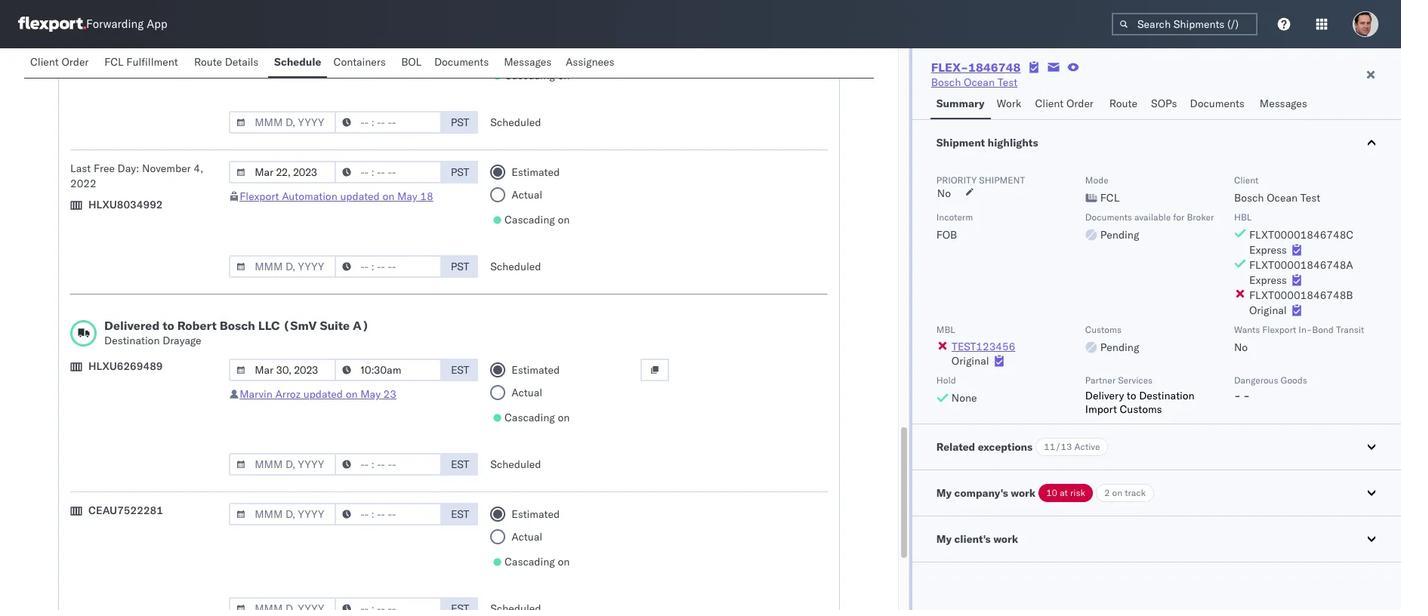 Task type: locate. For each thing, give the bounding box(es) containing it.
1 horizontal spatial route
[[1110, 97, 1138, 110]]

cascading for fourth mmm d, yyyy text box from the top
[[505, 411, 555, 425]]

fcl for fcl fulfillment
[[104, 55, 124, 69]]

1 horizontal spatial ocean
[[1267, 191, 1298, 205]]

1 horizontal spatial fcl
[[1101, 191, 1120, 205]]

day:
[[118, 162, 139, 175]]

0 vertical spatial scheduled
[[490, 116, 541, 129]]

express up flxt00001846748b
[[1249, 273, 1287, 287]]

-- : -- -- text field down 23
[[335, 453, 442, 476]]

0 vertical spatial ocean
[[964, 76, 995, 89]]

documents right sops button
[[1190, 97, 1245, 110]]

est for -- : -- -- text field related to est
[[451, 508, 469, 521]]

0 vertical spatial client
[[30, 55, 59, 69]]

pending up services
[[1101, 341, 1140, 354]]

3 pst from the top
[[451, 260, 469, 273]]

at
[[1060, 487, 1068, 499]]

3 cascading on from the top
[[505, 411, 570, 425]]

1 my from the top
[[937, 487, 952, 500]]

2 -- : -- -- text field from the top
[[335, 503, 442, 526]]

2 horizontal spatial client
[[1234, 175, 1259, 186]]

2 horizontal spatial bosch
[[1234, 191, 1264, 205]]

1 -- : -- -- text field from the top
[[335, 161, 442, 184]]

1 horizontal spatial no
[[1234, 341, 1248, 354]]

4 cascading from the top
[[505, 555, 555, 569]]

flexport
[[240, 190, 279, 203], [1263, 324, 1297, 335]]

fcl for fcl
[[1101, 191, 1120, 205]]

1 horizontal spatial to
[[1127, 389, 1137, 403]]

1 vertical spatial client
[[1035, 97, 1064, 110]]

0 vertical spatial work
[[1011, 487, 1036, 500]]

client order right work 'button'
[[1035, 97, 1094, 110]]

to inside delivered to robert bosch llc (smv suite a) destination drayage
[[163, 318, 174, 333]]

0 vertical spatial original
[[1249, 304, 1287, 317]]

0 horizontal spatial to
[[163, 318, 174, 333]]

10
[[1046, 487, 1058, 499]]

incoterm
[[937, 212, 973, 223]]

3 -- : -- -- text field from the top
[[335, 359, 442, 382]]

1 vertical spatial client order
[[1035, 97, 1094, 110]]

2 vertical spatial client
[[1234, 175, 1259, 186]]

may left 23
[[361, 388, 381, 401]]

customs up partner
[[1085, 324, 1122, 335]]

1 horizontal spatial original
[[1249, 304, 1287, 317]]

pst
[[451, 116, 469, 129], [451, 165, 469, 179], [451, 260, 469, 273]]

destination down the delivered
[[104, 334, 160, 348]]

fcl down forwarding
[[104, 55, 124, 69]]

1 vertical spatial to
[[1127, 389, 1137, 403]]

0 horizontal spatial -
[[1234, 389, 1241, 403]]

2 vertical spatial est
[[451, 508, 469, 521]]

-- : -- -- text field
[[335, 161, 442, 184], [335, 255, 442, 278], [335, 359, 442, 382], [335, 453, 442, 476]]

llc
[[258, 318, 280, 333]]

0 horizontal spatial destination
[[104, 334, 160, 348]]

1846748
[[968, 60, 1021, 75]]

0 horizontal spatial test
[[998, 76, 1018, 89]]

1 est from the top
[[451, 363, 469, 377]]

0 horizontal spatial client order
[[30, 55, 89, 69]]

1 vertical spatial my
[[937, 533, 952, 546]]

test up flxt00001846748c
[[1301, 191, 1321, 205]]

1 vertical spatial mmm d, yyyy text field
[[229, 503, 336, 526]]

destination down services
[[1139, 389, 1195, 403]]

2 vertical spatial documents
[[1085, 212, 1132, 223]]

ocean down flex-1846748 link
[[964, 76, 995, 89]]

a)
[[353, 318, 369, 333]]

1 vertical spatial may
[[361, 388, 381, 401]]

test
[[998, 76, 1018, 89], [1301, 191, 1321, 205]]

3 -- : -- -- text field from the top
[[335, 598, 442, 610]]

route left details in the top of the page
[[194, 55, 222, 69]]

fob
[[937, 228, 957, 242]]

0 vertical spatial bosch
[[931, 76, 961, 89]]

documents button
[[428, 48, 498, 78], [1184, 90, 1254, 119]]

client down flexport. image
[[30, 55, 59, 69]]

-- : -- -- text field up 18
[[335, 161, 442, 184]]

last
[[70, 162, 91, 175]]

0 vertical spatial flexport
[[240, 190, 279, 203]]

forwarding app link
[[18, 17, 167, 32]]

2 scheduled from the top
[[490, 260, 541, 273]]

0 horizontal spatial order
[[61, 55, 89, 69]]

to up the drayage
[[163, 318, 174, 333]]

0 horizontal spatial may
[[361, 388, 381, 401]]

0 vertical spatial documents button
[[428, 48, 498, 78]]

2 actual from the top
[[512, 188, 543, 202]]

1 horizontal spatial flexport
[[1263, 324, 1297, 335]]

containers
[[333, 55, 386, 69]]

0 vertical spatial updated
[[340, 190, 380, 203]]

no
[[937, 187, 951, 200], [1234, 341, 1248, 354]]

pending
[[1101, 228, 1140, 242], [1101, 341, 1140, 354]]

1 vertical spatial -- : -- -- text field
[[335, 503, 442, 526]]

documents down mode
[[1085, 212, 1132, 223]]

original down the test123456 button
[[952, 354, 989, 368]]

flexport left in-
[[1263, 324, 1297, 335]]

0 vertical spatial mmm d, yyyy text field
[[229, 255, 336, 278]]

marvin arroz updated on may 23 button
[[240, 388, 397, 401]]

1 horizontal spatial documents
[[1085, 212, 1132, 223]]

1 vertical spatial no
[[1234, 341, 1248, 354]]

2 pending from the top
[[1101, 341, 1140, 354]]

my company's work
[[937, 487, 1036, 500]]

3 est from the top
[[451, 508, 469, 521]]

-
[[1234, 389, 1241, 403], [1244, 389, 1250, 403]]

4 cascading on from the top
[[505, 555, 570, 569]]

0 vertical spatial destination
[[104, 334, 160, 348]]

0 vertical spatial customs
[[1085, 324, 1122, 335]]

delivered
[[104, 318, 160, 333]]

bond
[[1312, 324, 1334, 335]]

0 vertical spatial pst
[[451, 116, 469, 129]]

client order button
[[24, 48, 98, 78], [1029, 90, 1104, 119]]

1 pending from the top
[[1101, 228, 1140, 242]]

0 vertical spatial test
[[998, 76, 1018, 89]]

route left sops
[[1110, 97, 1138, 110]]

1 vertical spatial client order button
[[1029, 90, 1104, 119]]

1 -- : -- -- text field from the top
[[335, 111, 442, 134]]

bosch ocean test
[[931, 76, 1018, 89]]

2 est from the top
[[451, 458, 469, 471]]

1 vertical spatial route
[[1110, 97, 1138, 110]]

express up flxt00001846748a
[[1249, 243, 1287, 257]]

1 vertical spatial test
[[1301, 191, 1321, 205]]

3 actual from the top
[[512, 386, 543, 400]]

0 vertical spatial client order button
[[24, 48, 98, 78]]

23
[[383, 388, 397, 401]]

4 -- : -- -- text field from the top
[[335, 453, 442, 476]]

test123456 button
[[952, 340, 1016, 354]]

2 estimated from the top
[[512, 363, 560, 377]]

customs
[[1085, 324, 1122, 335], [1120, 403, 1162, 416]]

1 vertical spatial work
[[994, 533, 1018, 546]]

0 vertical spatial est
[[451, 363, 469, 377]]

1 vertical spatial messages
[[1260, 97, 1308, 110]]

ceau7522281
[[88, 504, 163, 517]]

-- : -- -- text field up a)
[[335, 255, 442, 278]]

cascading on for fourth mmm d, yyyy text box from the top's -- : -- -- text box
[[505, 411, 570, 425]]

2 my from the top
[[937, 533, 952, 546]]

0 horizontal spatial ocean
[[964, 76, 995, 89]]

-- : -- -- text field up 23
[[335, 359, 442, 382]]

1 vertical spatial express
[[1249, 273, 1287, 287]]

1 vertical spatial order
[[1067, 97, 1094, 110]]

assignees button
[[560, 48, 623, 78]]

messages for the leftmost messages button
[[504, 55, 552, 69]]

priority
[[937, 175, 977, 186]]

scheduled
[[490, 116, 541, 129], [490, 260, 541, 273], [490, 458, 541, 471]]

client for the bottom client order button
[[1035, 97, 1064, 110]]

0 vertical spatial messages
[[504, 55, 552, 69]]

work
[[1011, 487, 1036, 500], [994, 533, 1018, 546]]

1 horizontal spatial client order
[[1035, 97, 1094, 110]]

bosch inside 'client bosch ocean test incoterm fob'
[[1234, 191, 1264, 205]]

2 pst from the top
[[451, 165, 469, 179]]

route
[[194, 55, 222, 69], [1110, 97, 1138, 110]]

work left 10 at right bottom
[[1011, 487, 1036, 500]]

0 horizontal spatial original
[[952, 354, 989, 368]]

order left route button
[[1067, 97, 1094, 110]]

0 horizontal spatial messages
[[504, 55, 552, 69]]

exceptions
[[978, 440, 1033, 454]]

3 cascading from the top
[[505, 411, 555, 425]]

my
[[937, 487, 952, 500], [937, 533, 952, 546]]

customs down services
[[1120, 403, 1162, 416]]

est
[[451, 363, 469, 377], [451, 458, 469, 471], [451, 508, 469, 521]]

1 vertical spatial fcl
[[1101, 191, 1120, 205]]

0 horizontal spatial documents button
[[428, 48, 498, 78]]

messages for the right messages button
[[1260, 97, 1308, 110]]

documents right bol button
[[434, 55, 489, 69]]

flexport left automation
[[240, 190, 279, 203]]

2 mmm d, yyyy text field from the top
[[229, 503, 336, 526]]

1 horizontal spatial test
[[1301, 191, 1321, 205]]

bosch down flex-
[[931, 76, 961, 89]]

1 cascading on from the top
[[505, 69, 570, 82]]

to inside 'partner services delivery to destination import customs'
[[1127, 389, 1137, 403]]

1 mmm d, yyyy text field from the top
[[229, 111, 336, 134]]

3 estimated from the top
[[512, 508, 560, 521]]

1 vertical spatial est
[[451, 458, 469, 471]]

1 mmm d, yyyy text field from the top
[[229, 255, 336, 278]]

2 - from the left
[[1244, 389, 1250, 403]]

-- : -- -- text field for fourth mmm d, yyyy text box from the top
[[335, 453, 442, 476]]

may left 18
[[397, 190, 418, 203]]

1 vertical spatial customs
[[1120, 403, 1162, 416]]

updated right automation
[[340, 190, 380, 203]]

messages
[[504, 55, 552, 69], [1260, 97, 1308, 110]]

updated for arroz
[[303, 388, 343, 401]]

documents button right sops
[[1184, 90, 1254, 119]]

pst for -- : -- -- text box corresponding to 2nd mmm d, yyyy text box
[[451, 165, 469, 179]]

work for my company's work
[[1011, 487, 1036, 500]]

est for fourth mmm d, yyyy text box from the top's -- : -- -- text box
[[451, 458, 469, 471]]

2 cascading on from the top
[[505, 213, 570, 227]]

bosch left llc
[[220, 318, 255, 333]]

1 cascading from the top
[[505, 69, 555, 82]]

hlxu8034992
[[88, 198, 163, 212]]

1 vertical spatial scheduled
[[490, 260, 541, 273]]

my inside my client's work button
[[937, 533, 952, 546]]

test inside 'link'
[[998, 76, 1018, 89]]

0 horizontal spatial route
[[194, 55, 222, 69]]

available
[[1135, 212, 1171, 223]]

1 vertical spatial original
[[952, 354, 989, 368]]

original up the 'wants'
[[1249, 304, 1287, 317]]

1 vertical spatial estimated
[[512, 363, 560, 377]]

cascading on for third -- : -- -- text field from the top
[[505, 555, 570, 569]]

-- : -- -- text field for third mmm d, yyyy text box from the bottom
[[335, 359, 442, 382]]

11/13 active
[[1044, 441, 1100, 453]]

test inside 'client bosch ocean test incoterm fob'
[[1301, 191, 1321, 205]]

2 vertical spatial estimated
[[512, 508, 560, 521]]

bosch up hbl in the right of the page
[[1234, 191, 1264, 205]]

my for my client's work
[[937, 533, 952, 546]]

4 actual from the top
[[512, 530, 543, 544]]

0 vertical spatial fcl
[[104, 55, 124, 69]]

1 vertical spatial updated
[[303, 388, 343, 401]]

cascading for 1st mmm d, yyyy text box
[[505, 69, 555, 82]]

client
[[30, 55, 59, 69], [1035, 97, 1064, 110], [1234, 175, 1259, 186]]

2022
[[70, 177, 96, 190]]

1 horizontal spatial messages
[[1260, 97, 1308, 110]]

pending for documents available for broker
[[1101, 228, 1140, 242]]

pending down documents available for broker on the right top of page
[[1101, 228, 1140, 242]]

0 vertical spatial no
[[937, 187, 951, 200]]

fcl inside button
[[104, 55, 124, 69]]

1 horizontal spatial destination
[[1139, 389, 1195, 403]]

0 vertical spatial pending
[[1101, 228, 1140, 242]]

2 vertical spatial -- : -- -- text field
[[335, 598, 442, 610]]

1 horizontal spatial may
[[397, 190, 418, 203]]

my left "client's"
[[937, 533, 952, 546]]

MMM D, YYYY text field
[[229, 255, 336, 278], [229, 503, 336, 526]]

client up hbl in the right of the page
[[1234, 175, 1259, 186]]

1 vertical spatial documents
[[1190, 97, 1245, 110]]

updated for automation
[[340, 190, 380, 203]]

2 vertical spatial pst
[[451, 260, 469, 273]]

work inside button
[[994, 533, 1018, 546]]

services
[[1118, 375, 1153, 386]]

fulfillment
[[126, 55, 178, 69]]

1 scheduled from the top
[[490, 116, 541, 129]]

1 horizontal spatial messages button
[[1254, 90, 1316, 119]]

original
[[1249, 304, 1287, 317], [952, 354, 989, 368]]

0 vertical spatial to
[[163, 318, 174, 333]]

0 vertical spatial may
[[397, 190, 418, 203]]

no down "priority"
[[937, 187, 951, 200]]

1 horizontal spatial order
[[1067, 97, 1094, 110]]

route for route details
[[194, 55, 222, 69]]

fcl down mode
[[1101, 191, 1120, 205]]

1 horizontal spatial client
[[1035, 97, 1064, 110]]

1 vertical spatial destination
[[1139, 389, 1195, 403]]

containers button
[[327, 48, 395, 78]]

1 express from the top
[[1249, 243, 1287, 257]]

my left company's
[[937, 487, 952, 500]]

0 horizontal spatial bosch
[[220, 318, 255, 333]]

destination
[[104, 334, 160, 348], [1139, 389, 1195, 403]]

work for my client's work
[[994, 533, 1018, 546]]

0 vertical spatial estimated
[[512, 165, 560, 179]]

1 estimated from the top
[[512, 165, 560, 179]]

bol button
[[395, 48, 428, 78]]

1 vertical spatial pst
[[451, 165, 469, 179]]

client right work 'button'
[[1035, 97, 1064, 110]]

3 scheduled from the top
[[490, 458, 541, 471]]

work
[[997, 97, 1022, 110]]

sops button
[[1145, 90, 1184, 119]]

to down services
[[1127, 389, 1137, 403]]

est for third mmm d, yyyy text box from the bottom -- : -- -- text box
[[451, 363, 469, 377]]

MMM D, YYYY text field
[[229, 111, 336, 134], [229, 161, 336, 184], [229, 359, 336, 382], [229, 453, 336, 476], [229, 598, 336, 610]]

for
[[1173, 212, 1185, 223]]

risk
[[1070, 487, 1086, 499]]

client order button down flexport. image
[[24, 48, 98, 78]]

test down 1846748
[[998, 76, 1018, 89]]

cascading on for -- : -- -- text field corresponding to pst
[[505, 69, 570, 82]]

1 vertical spatial ocean
[[1267, 191, 1298, 205]]

client order button right work
[[1029, 90, 1104, 119]]

ocean up flxt00001846748c
[[1267, 191, 1298, 205]]

0 horizontal spatial fcl
[[104, 55, 124, 69]]

1 horizontal spatial bosch
[[931, 76, 961, 89]]

documents
[[434, 55, 489, 69], [1190, 97, 1245, 110], [1085, 212, 1132, 223]]

0 vertical spatial my
[[937, 487, 952, 500]]

on
[[558, 69, 570, 82], [383, 190, 395, 203], [558, 213, 570, 227], [346, 388, 358, 401], [558, 411, 570, 425], [1112, 487, 1123, 499], [558, 555, 570, 569]]

order down forwarding app link
[[61, 55, 89, 69]]

to
[[163, 318, 174, 333], [1127, 389, 1137, 403]]

1 horizontal spatial -
[[1244, 389, 1250, 403]]

scheduled for est
[[490, 458, 541, 471]]

0 vertical spatial messages button
[[498, 48, 560, 78]]

2 express from the top
[[1249, 273, 1287, 287]]

express for flxt00001846748a
[[1249, 273, 1287, 287]]

work right "client's"
[[994, 533, 1018, 546]]

arroz
[[275, 388, 301, 401]]

0 vertical spatial documents
[[434, 55, 489, 69]]

updated right "arroz" on the bottom left
[[303, 388, 343, 401]]

documents button right bol
[[428, 48, 498, 78]]

-- : -- -- text field
[[335, 111, 442, 134], [335, 503, 442, 526], [335, 598, 442, 610]]

1 horizontal spatial client order button
[[1029, 90, 1104, 119]]

1 actual from the top
[[512, 44, 543, 57]]

messages button
[[498, 48, 560, 78], [1254, 90, 1316, 119]]

no down the 'wants'
[[1234, 341, 1248, 354]]

ocean
[[964, 76, 995, 89], [1267, 191, 1298, 205]]

1 pst from the top
[[451, 116, 469, 129]]

client order down flexport. image
[[30, 55, 89, 69]]

1 vertical spatial documents button
[[1184, 90, 1254, 119]]



Task type: describe. For each thing, give the bounding box(es) containing it.
in-
[[1299, 324, 1312, 335]]

bosch inside delivered to robert bosch llc (smv suite a) destination drayage
[[220, 318, 255, 333]]

5 mmm d, yyyy text field from the top
[[229, 598, 336, 610]]

documents available for broker
[[1085, 212, 1214, 223]]

2
[[1104, 487, 1110, 499]]

4 mmm d, yyyy text field from the top
[[229, 453, 336, 476]]

hold
[[937, 375, 956, 386]]

none
[[952, 391, 977, 405]]

shipment highlights
[[937, 136, 1038, 150]]

mmm d, yyyy text field for pst
[[229, 255, 336, 278]]

shipment
[[937, 136, 985, 150]]

flex-1846748
[[931, 60, 1021, 75]]

mbl
[[937, 324, 956, 335]]

company's
[[955, 487, 1008, 500]]

related
[[937, 440, 975, 454]]

bol
[[401, 55, 422, 69]]

0 horizontal spatial documents
[[434, 55, 489, 69]]

flexport. image
[[18, 17, 86, 32]]

track
[[1125, 487, 1146, 499]]

11/13
[[1044, 441, 1072, 453]]

flexport automation updated on may 18
[[240, 190, 433, 203]]

express for flxt00001846748c
[[1249, 243, 1287, 257]]

mode
[[1085, 175, 1109, 186]]

2 mmm d, yyyy text field from the top
[[229, 161, 336, 184]]

3 mmm d, yyyy text field from the top
[[229, 359, 336, 382]]

-- : -- -- text field for 2nd mmm d, yyyy text box
[[335, 161, 442, 184]]

may for 23
[[361, 388, 381, 401]]

schedule button
[[268, 48, 327, 78]]

hlxu6269489
[[88, 360, 163, 373]]

test123456
[[952, 340, 1016, 354]]

drayage
[[163, 334, 201, 348]]

hbl
[[1234, 212, 1252, 223]]

flexport inside wants flexport in-bond transit no
[[1263, 324, 1297, 335]]

destination inside 'partner services delivery to destination import customs'
[[1139, 389, 1195, 403]]

shipment
[[979, 175, 1025, 186]]

2 cascading from the top
[[505, 213, 555, 227]]

dangerous goods - -
[[1234, 375, 1308, 403]]

(smv
[[283, 318, 317, 333]]

pending for customs
[[1101, 341, 1140, 354]]

highlights
[[988, 136, 1038, 150]]

pst for 2nd -- : -- -- text box
[[451, 260, 469, 273]]

my client's work
[[937, 533, 1018, 546]]

dangerous
[[1234, 375, 1279, 386]]

work button
[[991, 90, 1029, 119]]

client for topmost client order button
[[30, 55, 59, 69]]

november
[[142, 162, 191, 175]]

marvin
[[240, 388, 273, 401]]

route details
[[194, 55, 259, 69]]

flxt00001846748c
[[1249, 228, 1354, 242]]

assignees
[[566, 55, 615, 69]]

ocean inside bosch ocean test 'link'
[[964, 76, 995, 89]]

-- : -- -- text field for est
[[335, 503, 442, 526]]

wants flexport in-bond transit no
[[1234, 324, 1364, 354]]

actual for fourth mmm d, yyyy text box from the top's -- : -- -- text box
[[512, 386, 543, 400]]

forwarding app
[[86, 17, 167, 31]]

route button
[[1104, 90, 1145, 119]]

order for the bottom client order button
[[1067, 97, 1094, 110]]

schedule
[[274, 55, 321, 69]]

4,
[[194, 162, 203, 175]]

partner
[[1085, 375, 1116, 386]]

fcl fulfillment button
[[98, 48, 188, 78]]

-- : -- -- text field for pst
[[335, 111, 442, 134]]

mmm d, yyyy text field for est
[[229, 503, 336, 526]]

2 -- : -- -- text field from the top
[[335, 255, 442, 278]]

no inside wants flexport in-bond transit no
[[1234, 341, 1248, 354]]

bosch inside 'link'
[[931, 76, 961, 89]]

wants
[[1234, 324, 1260, 335]]

actual for third -- : -- -- text field from the top
[[512, 530, 543, 544]]

suite
[[320, 318, 350, 333]]

18
[[420, 190, 433, 203]]

summary button
[[931, 90, 991, 119]]

my for my company's work
[[937, 487, 952, 500]]

app
[[147, 17, 167, 31]]

delivery
[[1085, 389, 1124, 403]]

1 horizontal spatial documents button
[[1184, 90, 1254, 119]]

order for topmost client order button
[[61, 55, 89, 69]]

transit
[[1336, 324, 1364, 335]]

shipment highlights button
[[912, 120, 1401, 165]]

10 at risk
[[1046, 487, 1086, 499]]

customs inside 'partner services delivery to destination import customs'
[[1120, 403, 1162, 416]]

flex-1846748 link
[[931, 60, 1021, 75]]

Search Shipments (/) text field
[[1112, 13, 1258, 36]]

goods
[[1281, 375, 1308, 386]]

marvin arroz updated on may 23
[[240, 388, 397, 401]]

active
[[1075, 441, 1100, 453]]

0 horizontal spatial flexport
[[240, 190, 279, 203]]

bosch ocean test link
[[931, 75, 1018, 90]]

import
[[1085, 403, 1117, 416]]

1 - from the left
[[1234, 389, 1241, 403]]

fcl fulfillment
[[104, 55, 178, 69]]

client's
[[955, 533, 991, 546]]

route for route
[[1110, 97, 1138, 110]]

estimated for est
[[512, 363, 560, 377]]

0 horizontal spatial messages button
[[498, 48, 560, 78]]

2 on track
[[1104, 487, 1146, 499]]

pst for -- : -- -- text field corresponding to pst
[[451, 116, 469, 129]]

broker
[[1187, 212, 1214, 223]]

destination inside delivered to robert bosch llc (smv suite a) destination drayage
[[104, 334, 160, 348]]

flex-
[[931, 60, 969, 75]]

last free day: november 4, 2022
[[70, 162, 203, 190]]

automation
[[282, 190, 337, 203]]

scheduled for pst
[[490, 260, 541, 273]]

delivered to robert bosch llc (smv suite a) destination drayage
[[104, 318, 369, 348]]

details
[[225, 55, 259, 69]]

sops
[[1151, 97, 1177, 110]]

free
[[94, 162, 115, 175]]

0 vertical spatial client order
[[30, 55, 89, 69]]

related exceptions
[[937, 440, 1033, 454]]

partner services delivery to destination import customs
[[1085, 375, 1195, 416]]

forwarding
[[86, 17, 144, 31]]

client inside 'client bosch ocean test incoterm fob'
[[1234, 175, 1259, 186]]

cascading for first mmm d, yyyy text box from the bottom
[[505, 555, 555, 569]]

route details button
[[188, 48, 268, 78]]

flxt00001846748b
[[1249, 289, 1353, 302]]

estimated for pst
[[512, 165, 560, 179]]

summary
[[937, 97, 985, 110]]

actual for 2nd -- : -- -- text box
[[512, 188, 543, 202]]

0 horizontal spatial no
[[937, 187, 951, 200]]

cascading on for 2nd -- : -- -- text box
[[505, 213, 570, 227]]

2 horizontal spatial documents
[[1190, 97, 1245, 110]]

flexport automation updated on may 18 button
[[240, 190, 433, 203]]

client bosch ocean test incoterm fob
[[937, 175, 1321, 242]]

robert
[[177, 318, 217, 333]]

ocean inside 'client bosch ocean test incoterm fob'
[[1267, 191, 1298, 205]]

may for 18
[[397, 190, 418, 203]]

priority shipment
[[937, 175, 1025, 186]]



Task type: vqa. For each thing, say whether or not it's contained in the screenshot.


